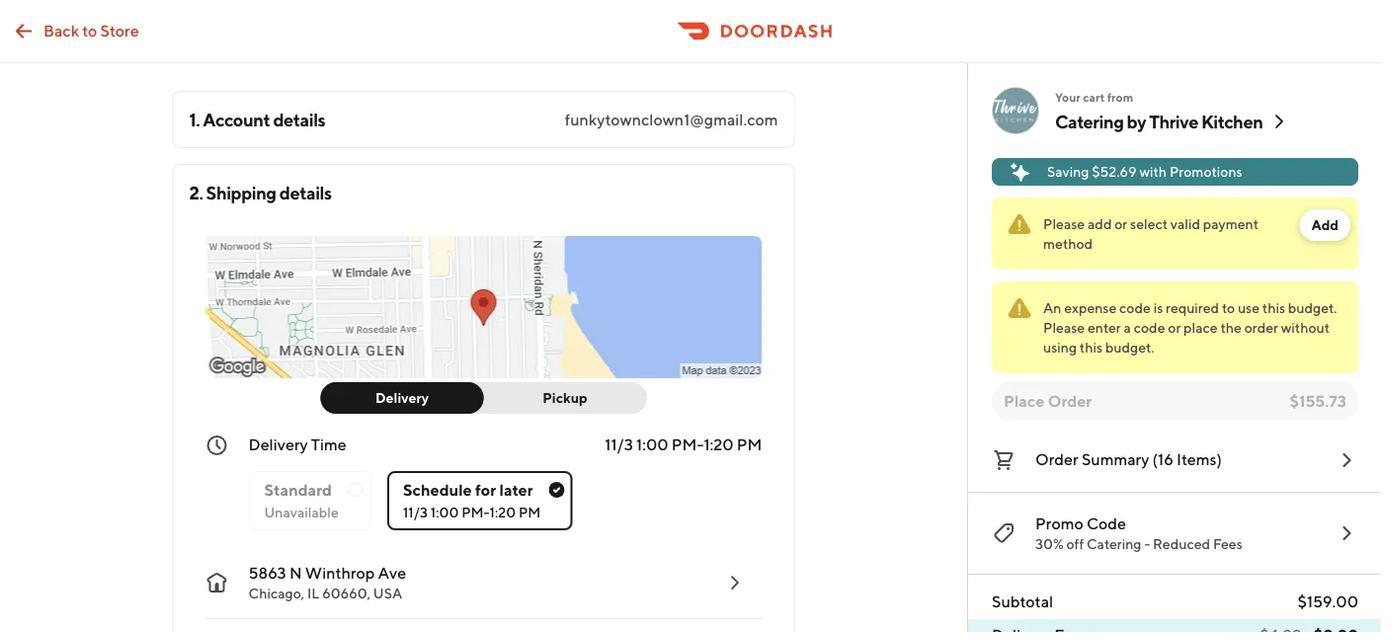 Task type: locate. For each thing, give the bounding box(es) containing it.
$52.69
[[1092, 164, 1137, 180]]

this up order
[[1262, 300, 1285, 316]]

winthrop
[[305, 564, 375, 582]]

delivery for delivery
[[375, 390, 429, 406]]

saving
[[1047, 164, 1089, 180]]

pm- inside option
[[461, 504, 490, 521]]

0 horizontal spatial to
[[82, 21, 97, 40]]

usa
[[373, 585, 402, 602]]

2 please from the top
[[1043, 320, 1085, 336]]

budget. down a
[[1105, 339, 1154, 356]]

or right add
[[1115, 216, 1127, 232]]

promotions
[[1170, 164, 1242, 180]]

time
[[311, 435, 346, 454]]

0 horizontal spatial 11/3 1:00 pm-1:20 pm
[[403, 504, 541, 521]]

60660,
[[322, 585, 371, 602]]

or
[[1115, 216, 1127, 232], [1168, 320, 1181, 336]]

0 horizontal spatial pm-
[[461, 504, 490, 521]]

0 vertical spatial delivery
[[375, 390, 429, 406]]

thrive
[[1149, 111, 1198, 132]]

0 horizontal spatial pm
[[519, 504, 541, 521]]

required
[[1166, 300, 1219, 316]]

5863
[[248, 564, 286, 582]]

1 vertical spatial pm
[[519, 504, 541, 521]]

saving $52.69 with promotions
[[1047, 164, 1242, 180]]

from
[[1107, 90, 1133, 104]]

0 vertical spatial budget.
[[1288, 300, 1337, 316]]

1:20
[[704, 435, 734, 454], [490, 504, 516, 521]]

1 vertical spatial please
[[1043, 320, 1085, 336]]

catering down "code"
[[1087, 536, 1141, 552]]

1 vertical spatial details
[[279, 182, 332, 203]]

or left place
[[1168, 320, 1181, 336]]

0 vertical spatial 11/3
[[605, 435, 633, 454]]

0 vertical spatial catering
[[1055, 111, 1124, 132]]

delivery up the 'schedule'
[[375, 390, 429, 406]]

1 vertical spatial to
[[1222, 300, 1235, 316]]

your cart from
[[1055, 90, 1133, 104]]

code down is
[[1134, 320, 1165, 336]]

1 horizontal spatial this
[[1262, 300, 1285, 316]]

0 horizontal spatial or
[[1115, 216, 1127, 232]]

expense
[[1064, 300, 1117, 316]]

enter
[[1088, 320, 1121, 336]]

n
[[289, 564, 302, 582]]

status containing please add or select valid payment method
[[992, 198, 1358, 270]]

1 horizontal spatial 1:20
[[704, 435, 734, 454]]

is
[[1154, 300, 1163, 316]]

0 vertical spatial or
[[1115, 216, 1127, 232]]

1. account details
[[189, 109, 325, 130]]

ave
[[378, 564, 406, 582]]

0 horizontal spatial this
[[1080, 339, 1103, 356]]

1 vertical spatial pm-
[[461, 504, 490, 521]]

to
[[82, 21, 97, 40], [1222, 300, 1235, 316]]

catering
[[1055, 111, 1124, 132], [1087, 536, 1141, 552]]

0 horizontal spatial 11/3
[[403, 504, 428, 521]]

1 horizontal spatial or
[[1168, 320, 1181, 336]]

0 horizontal spatial budget.
[[1105, 339, 1154, 356]]

order inside order summary (16 items) button
[[1035, 450, 1079, 469]]

with
[[1139, 164, 1167, 180]]

place
[[1184, 320, 1218, 336]]

pm
[[737, 435, 762, 454], [519, 504, 541, 521]]

0 vertical spatial to
[[82, 21, 97, 40]]

an expense code is required to use this budget. please enter a code or place the order without using this budget.
[[1043, 300, 1337, 356]]

0 vertical spatial pm-
[[672, 435, 704, 454]]

11/3 down pickup option
[[605, 435, 633, 454]]

option group containing standard
[[248, 455, 762, 531]]

details right 1. account at the top left
[[273, 109, 325, 130]]

by
[[1127, 111, 1146, 132]]

11/3
[[605, 435, 633, 454], [403, 504, 428, 521]]

place order
[[1004, 392, 1092, 410]]

0 horizontal spatial 1:00
[[431, 504, 459, 521]]

budget. up without
[[1288, 300, 1337, 316]]

this
[[1262, 300, 1285, 316], [1080, 339, 1103, 356]]

cart
[[1083, 90, 1105, 104]]

0 vertical spatial this
[[1262, 300, 1285, 316]]

1 vertical spatial order
[[1035, 450, 1079, 469]]

0 horizontal spatial 1:20
[[490, 504, 516, 521]]

to inside button
[[82, 21, 97, 40]]

valid
[[1171, 216, 1200, 232]]

code
[[1119, 300, 1151, 316], [1134, 320, 1165, 336]]

to up the
[[1222, 300, 1235, 316]]

code up a
[[1119, 300, 1151, 316]]

pickup
[[543, 390, 587, 406]]

saving $52.69 with promotions button
[[992, 158, 1358, 186]]

1 please from the top
[[1043, 216, 1085, 232]]

1 vertical spatial delivery
[[248, 435, 308, 454]]

items)
[[1177, 450, 1222, 469]]

0 vertical spatial please
[[1043, 216, 1085, 232]]

order
[[1048, 392, 1092, 410], [1035, 450, 1079, 469]]

$155.73
[[1290, 392, 1347, 410]]

delivery
[[375, 390, 429, 406], [248, 435, 308, 454]]

code
[[1087, 514, 1126, 533]]

-
[[1144, 536, 1150, 552]]

1 horizontal spatial 11/3 1:00 pm-1:20 pm
[[605, 435, 762, 454]]

1 vertical spatial catering
[[1087, 536, 1141, 552]]

Delivery radio
[[321, 382, 484, 414]]

status
[[992, 198, 1358, 270]]

promo
[[1035, 514, 1083, 533]]

back
[[43, 21, 79, 40]]

catering down "cart"
[[1055, 111, 1124, 132]]

back to store button
[[0, 11, 151, 51]]

1 vertical spatial 1:20
[[490, 504, 516, 521]]

$159.00
[[1298, 592, 1358, 611]]

pm inside option
[[519, 504, 541, 521]]

please add or select valid payment method
[[1043, 216, 1259, 252]]

2. shipping details
[[189, 182, 332, 203]]

pm-
[[672, 435, 704, 454], [461, 504, 490, 521]]

an expense code is required to use this budget. please enter a code or place the order without using this budget. status
[[992, 282, 1358, 373]]

None radio
[[248, 471, 371, 531]]

details right 2. shipping
[[279, 182, 332, 203]]

1:20 inside option
[[490, 504, 516, 521]]

option group
[[248, 455, 762, 531]]

please up using
[[1043, 320, 1085, 336]]

1 vertical spatial 11/3
[[403, 504, 428, 521]]

1 horizontal spatial pm
[[737, 435, 762, 454]]

budget.
[[1288, 300, 1337, 316], [1105, 339, 1154, 356]]

delivery up standard
[[248, 435, 308, 454]]

1 vertical spatial or
[[1168, 320, 1181, 336]]

fees
[[1213, 536, 1243, 552]]

None radio
[[387, 471, 573, 531]]

catering inside promo code 30% off catering - reduced fees
[[1087, 536, 1141, 552]]

1 vertical spatial 11/3 1:00 pm-1:20 pm
[[403, 504, 541, 521]]

this down the enter
[[1080, 339, 1103, 356]]

place
[[1004, 392, 1045, 410]]

1 horizontal spatial pm-
[[672, 435, 704, 454]]

later
[[499, 481, 533, 499]]

1 vertical spatial 1:00
[[431, 504, 459, 521]]

none radio containing schedule for later
[[387, 471, 573, 531]]

to right back
[[82, 21, 97, 40]]

order right the place
[[1048, 392, 1092, 410]]

1 horizontal spatial 1:00
[[636, 435, 668, 454]]

delivery inside option
[[375, 390, 429, 406]]

1:00
[[636, 435, 668, 454], [431, 504, 459, 521]]

subtotal
[[992, 592, 1053, 611]]

please up method
[[1043, 216, 1085, 232]]

30%
[[1035, 536, 1064, 552]]

0 horizontal spatial delivery
[[248, 435, 308, 454]]

without
[[1281, 320, 1330, 336]]

11/3 down the 'schedule'
[[403, 504, 428, 521]]

1 vertical spatial budget.
[[1105, 339, 1154, 356]]

1 horizontal spatial budget.
[[1288, 300, 1337, 316]]

please
[[1043, 216, 1085, 232], [1043, 320, 1085, 336]]

0 vertical spatial details
[[273, 109, 325, 130]]

0 vertical spatial 1:00
[[636, 435, 668, 454]]

details for 1. account details
[[273, 109, 325, 130]]

catering by thrive kitchen button
[[1055, 110, 1291, 133]]

use
[[1238, 300, 1260, 316]]

order left summary
[[1035, 450, 1079, 469]]

for
[[475, 481, 496, 499]]

1 horizontal spatial delivery
[[375, 390, 429, 406]]

details
[[273, 109, 325, 130], [279, 182, 332, 203]]

1 horizontal spatial to
[[1222, 300, 1235, 316]]

11/3 1:00 pm-1:20 pm
[[605, 435, 762, 454], [403, 504, 541, 521]]



Task type: vqa. For each thing, say whether or not it's contained in the screenshot.
the right this
yes



Task type: describe. For each thing, give the bounding box(es) containing it.
an
[[1043, 300, 1061, 316]]

il
[[307, 585, 319, 602]]

details for 2. shipping details
[[279, 182, 332, 203]]

or inside please add or select valid payment method
[[1115, 216, 1127, 232]]

1:00 inside option
[[431, 504, 459, 521]]

0 vertical spatial code
[[1119, 300, 1151, 316]]

1. account
[[189, 109, 270, 130]]

2. shipping
[[189, 182, 276, 203]]

11/3 inside option
[[403, 504, 428, 521]]

order summary (16 items)
[[1035, 450, 1222, 469]]

1 vertical spatial code
[[1134, 320, 1165, 336]]

schedule for later
[[403, 481, 533, 499]]

5863 n winthrop ave chicago,  il 60660,  usa
[[248, 564, 406, 602]]

standard
[[264, 481, 332, 499]]

the
[[1220, 320, 1242, 336]]

using
[[1043, 339, 1077, 356]]

method
[[1043, 236, 1093, 252]]

0 vertical spatial 11/3 1:00 pm-1:20 pm
[[605, 435, 762, 454]]

off
[[1066, 536, 1084, 552]]

select
[[1130, 216, 1168, 232]]

please inside an expense code is required to use this budget. please enter a code or place the order without using this budget.
[[1043, 320, 1085, 336]]

chicago,
[[248, 585, 304, 602]]

to inside an expense code is required to use this budget. please enter a code or place the order without using this budget.
[[1222, 300, 1235, 316]]

0 vertical spatial order
[[1048, 392, 1092, 410]]

order summary (16 items) button
[[992, 445, 1358, 476]]

promo code 30% off catering - reduced fees
[[1035, 514, 1243, 552]]

back to store
[[43, 21, 139, 40]]

0 vertical spatial pm
[[737, 435, 762, 454]]

add
[[1088, 216, 1112, 232]]

catering by thrive kitchen
[[1055, 111, 1263, 132]]

schedule
[[403, 481, 472, 499]]

delivery or pickup selector option group
[[321, 382, 647, 414]]

delivery time
[[248, 435, 346, 454]]

1 vertical spatial this
[[1080, 339, 1103, 356]]

(16
[[1152, 450, 1174, 469]]

unavailable
[[264, 504, 339, 521]]

funkytownclown1@gmail.com
[[565, 110, 778, 129]]

payment
[[1203, 216, 1259, 232]]

your
[[1055, 90, 1081, 104]]

reduced
[[1153, 536, 1210, 552]]

order
[[1244, 320, 1278, 336]]

catering inside 'button'
[[1055, 111, 1124, 132]]

1 horizontal spatial 11/3
[[605, 435, 633, 454]]

summary
[[1082, 450, 1149, 469]]

store
[[100, 21, 139, 40]]

please inside please add or select valid payment method
[[1043, 216, 1085, 232]]

or inside an expense code is required to use this budget. please enter a code or place the order without using this budget.
[[1168, 320, 1181, 336]]

a
[[1124, 320, 1131, 336]]

kitchen
[[1201, 111, 1263, 132]]

none radio containing standard
[[248, 471, 371, 531]]

add button
[[1300, 209, 1350, 241]]

delivery for delivery time
[[248, 435, 308, 454]]

11/3 1:00 pm-1:20 pm inside option
[[403, 504, 541, 521]]

Pickup radio
[[472, 382, 647, 414]]

0 vertical spatial 1:20
[[704, 435, 734, 454]]

add
[[1311, 217, 1339, 233]]



